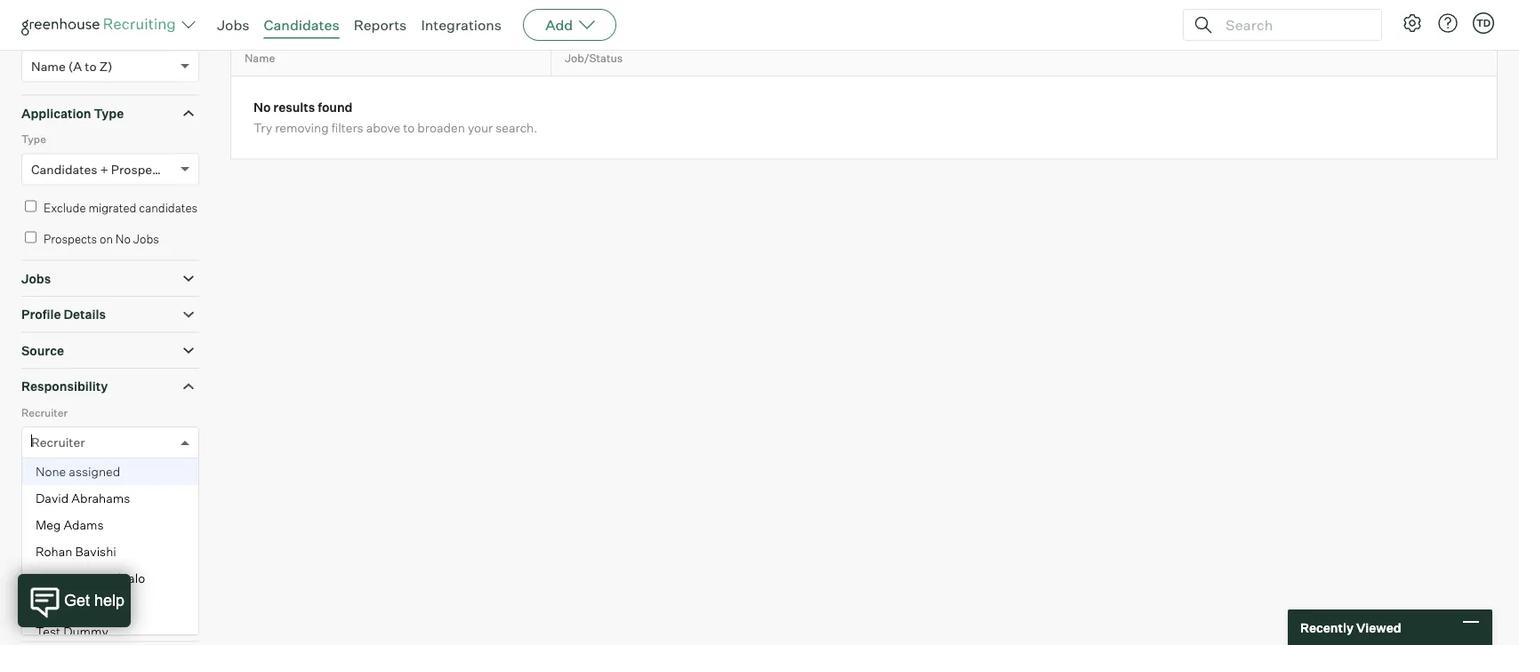 Task type: vqa. For each thing, say whether or not it's contained in the screenshot.
Garcia at the left top
no



Task type: describe. For each thing, give the bounding box(es) containing it.
brock
[[67, 598, 100, 614]]

none assigned option
[[22, 459, 198, 486]]

scientist
[[529, 10, 576, 24]]

0 vertical spatial recruiter
[[21, 406, 68, 420]]

ca)
[[665, 10, 686, 24]]

0 vertical spatial type
[[94, 106, 124, 121]]

exclude
[[44, 201, 86, 215]]

pipeline
[[21, 581, 70, 596]]

francisco,
[[607, 10, 663, 24]]

td button
[[1473, 12, 1495, 34]]

name for name
[[245, 51, 275, 65]]

name (a to z) option
[[31, 58, 113, 74]]

meg adams
[[36, 518, 104, 534]]

who i'm following
[[44, 542, 140, 556]]

candidates + prospects
[[31, 162, 170, 177]]

integrations
[[421, 16, 502, 34]]

full text search (includes resumes and notes)
[[21, 5, 165, 40]]

candidates
[[139, 201, 198, 215]]

who
[[44, 542, 68, 556]]

and
[[113, 26, 132, 40]]

candidates link
[[264, 16, 340, 34]]

none field inside recruiter element
[[31, 428, 36, 458]]

name (a to z)
[[31, 58, 113, 74]]

Prospects on No Jobs checkbox
[[25, 232, 36, 244]]

+
[[100, 162, 108, 177]]

1 vertical spatial recruiter
[[31, 435, 85, 451]]

zach
[[36, 598, 64, 614]]

data scientist (san francisco, ca)
[[500, 10, 686, 24]]

above
[[366, 120, 401, 136]]

candidates for candidates
[[264, 16, 340, 34]]

results
[[273, 100, 315, 115]]

recently
[[1301, 620, 1354, 636]]

jobs right open
[[429, 10, 455, 24]]

removing
[[275, 120, 329, 136]]

assigned
[[69, 465, 120, 480]]

(san
[[579, 10, 604, 24]]

reports link
[[354, 16, 407, 34]]

to inside no results found try removing filters above to broaden your search.
[[403, 120, 415, 136]]

meg adams option
[[22, 513, 198, 539]]

no inside no results found try removing filters above to broaden your search.
[[254, 100, 271, 115]]

exclude migrated candidates
[[44, 201, 198, 215]]

iñigo
[[36, 571, 64, 587]]

david
[[36, 491, 69, 507]]

tasks
[[73, 581, 109, 596]]

iñigo beitia arévalo option
[[22, 566, 198, 593]]

1 vertical spatial no
[[116, 232, 131, 246]]

beitia
[[67, 571, 99, 587]]

0 vertical spatial coordinator
[[21, 474, 81, 487]]

broaden
[[418, 120, 465, 136]]

resumes
[[69, 26, 111, 40]]

job/status
[[565, 51, 623, 65]]

bavishi
[[75, 545, 116, 560]]

prospects on no jobs
[[44, 232, 159, 246]]

details
[[64, 307, 106, 323]]

recently viewed
[[1301, 620, 1402, 636]]

arévalo
[[102, 571, 145, 587]]

i'm
[[71, 542, 87, 556]]

jobs up profile
[[21, 271, 51, 287]]

z)
[[99, 58, 113, 74]]

Exclude migrated candidates checkbox
[[25, 201, 36, 212]]

type element
[[21, 131, 199, 198]]

Who I'm Following checkbox
[[25, 542, 36, 553]]

add
[[546, 16, 573, 34]]

filters
[[332, 120, 364, 136]]

no results found try removing filters above to broaden your search.
[[254, 100, 538, 136]]

reports
[[354, 16, 407, 34]]

td button
[[1470, 9, 1498, 37]]



Task type: locate. For each thing, give the bounding box(es) containing it.
search
[[123, 5, 163, 19]]

rohan bavishi option
[[22, 539, 198, 566]]

to left z)
[[85, 58, 97, 74]]

no right on
[[116, 232, 131, 246]]

responsibility
[[21, 379, 108, 395]]

candidates right jobs link at the top
[[264, 16, 340, 34]]

coordinator element
[[21, 472, 199, 539]]

coordinator
[[21, 474, 81, 487], [31, 502, 101, 518]]

jobs
[[429, 10, 455, 24], [217, 16, 250, 34], [133, 232, 159, 246], [21, 271, 51, 287]]

1 vertical spatial prospects
[[44, 232, 97, 246]]

text
[[96, 5, 121, 19]]

zach brock
[[36, 598, 100, 614]]

name left (a
[[31, 58, 66, 74]]

jobs down candidates
[[133, 232, 159, 246]]

candidates for candidates + prospects
[[31, 162, 97, 177]]

name for name (a to z)
[[31, 58, 66, 74]]

type down z)
[[94, 106, 124, 121]]

recruiter down responsibility
[[21, 406, 68, 420]]

no up try
[[254, 100, 271, 115]]

list box containing none assigned
[[22, 459, 198, 646]]

1 vertical spatial type
[[21, 133, 46, 146]]

on
[[100, 232, 113, 246]]

1 horizontal spatial name
[[245, 51, 275, 65]]

notes)
[[134, 26, 165, 40]]

jobs link
[[217, 16, 250, 34]]

type
[[94, 106, 124, 121], [21, 133, 46, 146]]

test
[[36, 625, 61, 640]]

candidates + prospects option
[[31, 162, 170, 177]]

following
[[89, 542, 140, 556]]

recruiter up none
[[31, 435, 85, 451]]

none assigned
[[36, 465, 120, 480]]

candidates inside the type 'element'
[[31, 162, 97, 177]]

0 horizontal spatial prospects
[[44, 232, 97, 246]]

0 vertical spatial to
[[85, 58, 97, 74]]

0 vertical spatial prospects
[[111, 162, 170, 177]]

integrations link
[[421, 16, 502, 34]]

education
[[21, 617, 83, 632]]

open jobs
[[397, 10, 455, 24]]

found
[[318, 100, 353, 115]]

david abrahams option
[[22, 486, 198, 513]]

to
[[85, 58, 97, 74], [403, 120, 415, 136]]

name
[[245, 51, 275, 65], [31, 58, 66, 74]]

0 horizontal spatial to
[[85, 58, 97, 74]]

to right above
[[403, 120, 415, 136]]

0 horizontal spatial candidates
[[31, 162, 97, 177]]

(a
[[68, 58, 82, 74]]

1 vertical spatial to
[[403, 120, 415, 136]]

no
[[254, 100, 271, 115], [116, 232, 131, 246]]

profile
[[21, 307, 61, 323]]

candidates
[[264, 16, 340, 34], [31, 162, 97, 177]]

1 horizontal spatial prospects
[[111, 162, 170, 177]]

open
[[397, 10, 426, 24]]

viewed
[[1357, 620, 1402, 636]]

candidates up exclude
[[31, 162, 97, 177]]

meg
[[36, 518, 61, 534]]

1 horizontal spatial no
[[254, 100, 271, 115]]

recruiter
[[21, 406, 68, 420], [31, 435, 85, 451]]

1 horizontal spatial type
[[94, 106, 124, 121]]

prospects down exclude
[[44, 232, 97, 246]]

data
[[500, 10, 526, 24]]

prospects
[[111, 162, 170, 177], [44, 232, 97, 246]]

td
[[1477, 17, 1491, 29]]

rohan bavishi
[[36, 545, 116, 560]]

list box inside recruiter element
[[22, 459, 198, 646]]

pipeline tasks
[[21, 581, 109, 596]]

rohan
[[36, 545, 72, 560]]

active
[[242, 10, 276, 24]]

0 horizontal spatial no
[[116, 232, 131, 246]]

1 vertical spatial coordinator
[[31, 502, 101, 518]]

(includes
[[21, 26, 67, 40]]

jobs left candidates link on the top of the page
[[217, 16, 250, 34]]

checkmark image
[[29, 5, 43, 18]]

0 horizontal spatial name
[[31, 58, 66, 74]]

0 vertical spatial no
[[254, 100, 271, 115]]

name down active
[[245, 51, 275, 65]]

0 horizontal spatial type
[[21, 133, 46, 146]]

prospects right + at the left top of the page
[[111, 162, 170, 177]]

prospects inside the type 'element'
[[111, 162, 170, 177]]

0 vertical spatial candidates
[[264, 16, 340, 34]]

application
[[21, 106, 91, 121]]

full
[[73, 5, 94, 19]]

1 vertical spatial candidates
[[31, 162, 97, 177]]

migrated
[[88, 201, 137, 215]]

test dummy
[[36, 625, 108, 640]]

profile details
[[21, 307, 106, 323]]

zach brock option
[[22, 593, 198, 619]]

none
[[36, 465, 66, 480]]

None field
[[31, 428, 36, 458]]

source
[[21, 343, 64, 359]]

dummy
[[63, 625, 108, 640]]

1 horizontal spatial to
[[403, 120, 415, 136]]

list box
[[22, 459, 198, 646]]

iñigo beitia arévalo
[[36, 571, 145, 587]]

type down the application
[[21, 133, 46, 146]]

try
[[254, 120, 272, 136]]

type inside the type 'element'
[[21, 133, 46, 146]]

test dummy option
[[22, 619, 198, 646]]

search.
[[496, 120, 538, 136]]

recruiter element
[[21, 405, 199, 646]]

hired
[[322, 10, 352, 24]]

david abrahams
[[36, 491, 130, 507]]

configure image
[[1402, 12, 1424, 34]]

Search text field
[[1222, 12, 1366, 38]]

your
[[468, 120, 493, 136]]

application type
[[21, 106, 124, 121]]

greenhouse recruiting image
[[21, 14, 182, 36]]

1 horizontal spatial candidates
[[264, 16, 340, 34]]

abrahams
[[71, 491, 130, 507]]

adams
[[64, 518, 104, 534]]

add button
[[523, 9, 617, 41]]



